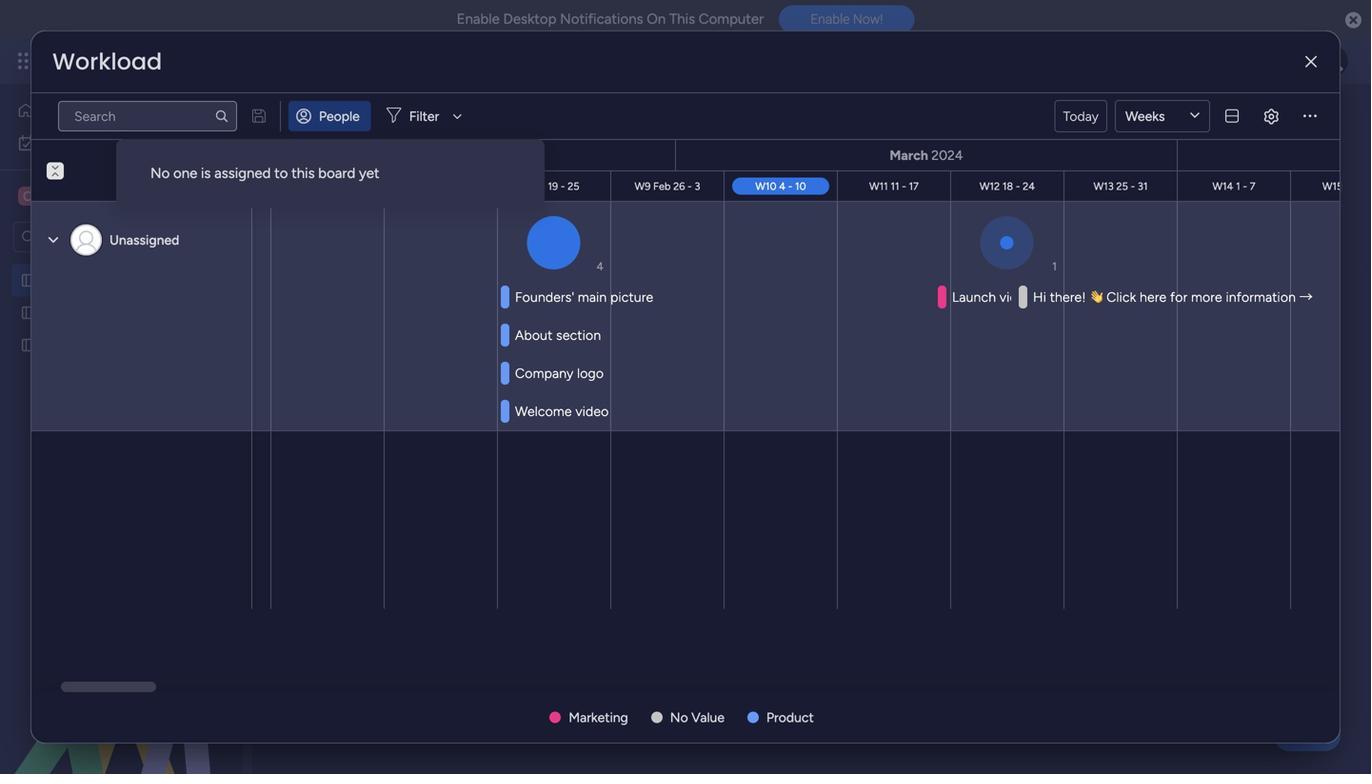 Task type: locate. For each thing, give the bounding box(es) containing it.
templates
[[494, 144, 554, 160]]

help button
[[1274, 720, 1341, 751]]

monday
[[85, 50, 150, 71]]

online docs
[[701, 179, 773, 195]]

2 enable from the left
[[811, 11, 850, 27]]

- for w11   11 - 17
[[902, 180, 906, 193]]

4 down search field on the top
[[597, 259, 604, 273]]

- for w6   5 - 11
[[333, 180, 338, 193]]

0 vertical spatial this
[[400, 144, 422, 160]]

management for asset
[[480, 99, 689, 141]]

7 - from the left
[[902, 180, 906, 193]]

dapulse close image
[[1346, 11, 1362, 30]]

6 - from the left
[[788, 180, 793, 193]]

1 vertical spatial no
[[670, 709, 688, 726]]

v2 split view image
[[1226, 109, 1239, 123]]

w9
[[635, 180, 651, 193]]

None search field
[[58, 101, 237, 131]]

11 right w11
[[891, 180, 899, 193]]

/
[[1282, 112, 1287, 128]]

w5
[[181, 180, 198, 193]]

john smith image
[[1318, 46, 1348, 76]]

- right 5
[[333, 180, 338, 193]]

enable left desktop
[[457, 10, 500, 28]]

- right 18
[[1016, 180, 1020, 193]]

0 vertical spatial no
[[150, 165, 170, 182]]

1 horizontal spatial work
[[154, 50, 188, 71]]

table
[[350, 179, 381, 195]]

digital
[[289, 99, 385, 141]]

management up here:
[[480, 99, 689, 141]]

c
[[23, 188, 32, 204]]

4 - from the left
[[561, 180, 565, 193]]

no left value
[[670, 709, 688, 726]]

0 horizontal spatial management
[[192, 50, 296, 71]]

people button
[[289, 101, 371, 131]]

files view
[[802, 179, 862, 195]]

enable desktop notifications on this computer
[[457, 10, 764, 28]]

desktop
[[503, 10, 557, 28]]

lottie animation image
[[0, 582, 243, 774]]

2 horizontal spatial 1
[[1291, 112, 1296, 128]]

- left 31
[[1131, 180, 1135, 193]]

package
[[425, 144, 475, 160]]

w13   25 - 31
[[1094, 180, 1148, 193]]

main table
[[318, 179, 381, 195]]

work for my
[[65, 135, 94, 151]]

0 horizontal spatial 4
[[241, 180, 247, 193]]

filter
[[409, 108, 439, 124]]

1 vertical spatial work
[[65, 135, 94, 151]]

1 horizontal spatial enable
[[811, 11, 850, 27]]

4 right 29
[[241, 180, 247, 193]]

1 vertical spatial public board image
[[20, 304, 38, 322]]

3
[[695, 180, 700, 193]]

enable
[[457, 10, 500, 28], [811, 11, 850, 27]]

3 - from the left
[[333, 180, 338, 193]]

1 left 7
[[1236, 180, 1240, 193]]

0 vertical spatial public board image
[[20, 271, 38, 289]]

2024
[[932, 147, 963, 163]]

w11
[[869, 180, 888, 193]]

1 vertical spatial management
[[480, 99, 689, 141]]

yet
[[359, 165, 380, 182]]

31
[[1138, 180, 1148, 193]]

11 right 5
[[340, 180, 349, 193]]

1 horizontal spatial 25
[[1116, 180, 1128, 193]]

4
[[241, 180, 247, 193], [779, 180, 786, 193], [597, 259, 604, 273]]

- left "3"
[[688, 180, 692, 193]]

1 horizontal spatial this
[[400, 144, 422, 160]]

assets
[[107, 187, 150, 205]]

0 horizontal spatial this
[[291, 165, 315, 182]]

march
[[890, 147, 928, 163]]

option
[[0, 263, 243, 267]]

w11   11 - 17
[[869, 180, 919, 193]]

11
[[340, 180, 349, 193], [891, 180, 899, 193]]

docs
[[743, 179, 773, 195]]

no for no value
[[670, 709, 688, 726]]

0 horizontal spatial work
[[65, 135, 94, 151]]

4 right w10
[[779, 180, 786, 193]]

1 horizontal spatial 11
[[891, 180, 899, 193]]

w14
[[1213, 180, 1234, 193]]

enable for enable desktop notifications on this computer
[[457, 10, 500, 28]]

management up search icon
[[192, 50, 296, 71]]

- for w10   4 - 10
[[788, 180, 793, 193]]

collaborative whiteboard
[[537, 179, 689, 195]]

this right about
[[400, 144, 422, 160]]

w8
[[529, 180, 545, 193]]

1 vertical spatial 1
[[1236, 180, 1240, 193]]

w10
[[755, 180, 777, 193]]

1 enable from the left
[[457, 10, 500, 28]]

people
[[319, 108, 360, 124]]

add widget button
[[406, 222, 520, 252]]

integrate button
[[982, 167, 1167, 207]]

- for w15   8 - 14
[[1355, 180, 1359, 193]]

0 horizontal spatial no
[[150, 165, 170, 182]]

activity
[[1120, 112, 1166, 128]]

1 11 from the left
[[340, 180, 349, 193]]

enable left the now!
[[811, 11, 850, 27]]

1 25 from the left
[[568, 180, 580, 193]]

25
[[568, 180, 580, 193], [1116, 180, 1128, 193]]

list box
[[0, 260, 243, 618]]

0 horizontal spatial 25
[[568, 180, 580, 193]]

1 horizontal spatial no
[[670, 709, 688, 726]]

- left 17
[[902, 180, 906, 193]]

0 vertical spatial work
[[154, 50, 188, 71]]

no
[[150, 165, 170, 182], [670, 709, 688, 726]]

w6   5 - 11
[[306, 180, 349, 193]]

main
[[318, 179, 347, 195]]

- right 29
[[234, 180, 238, 193]]

-
[[108, 180, 112, 193], [234, 180, 238, 193], [333, 180, 338, 193], [561, 180, 565, 193], [688, 180, 692, 193], [788, 180, 793, 193], [902, 180, 906, 193], [1016, 180, 1020, 193], [1131, 180, 1135, 193], [1243, 180, 1247, 193], [1355, 180, 1359, 193]]

Filter dashboard by text search field
[[58, 101, 237, 131]]

- right the 19
[[561, 180, 565, 193]]

1 down 'integrate'
[[1052, 259, 1057, 273]]

workspace selection element
[[18, 185, 153, 208]]

invite / 1 button
[[1210, 105, 1305, 135]]

2 25 from the left
[[1116, 180, 1128, 193]]

work right monday
[[154, 50, 188, 71]]

this
[[400, 144, 422, 160], [291, 165, 315, 182]]

1
[[1291, 112, 1296, 128], [1236, 180, 1240, 193], [1052, 259, 1057, 273]]

no left one
[[150, 165, 170, 182]]

weeks
[[1126, 108, 1165, 124]]

10 - from the left
[[1243, 180, 1247, 193]]

- right 8
[[1355, 180, 1359, 193]]

angle down image
[[376, 230, 385, 244]]

public board image
[[20, 271, 38, 289], [20, 304, 38, 322]]

enable inside button
[[811, 11, 850, 27]]

activity button
[[1113, 105, 1203, 135]]

29
[[219, 180, 231, 193]]

8 - from the left
[[1016, 180, 1020, 193]]

this inside button
[[400, 144, 422, 160]]

1 right /
[[1291, 112, 1296, 128]]

workload
[[52, 46, 162, 78]]

no one is assigned to this board yet
[[150, 165, 380, 182]]

board
[[318, 165, 355, 182]]

to
[[274, 165, 288, 182]]

0 vertical spatial 1
[[1291, 112, 1296, 128]]

public board image
[[20, 336, 38, 354]]

25 right the 19
[[568, 180, 580, 193]]

collaborative whiteboard button
[[516, 171, 689, 202]]

25 right 'w13'
[[1116, 180, 1128, 193]]

assigned
[[214, 165, 271, 182]]

0 horizontal spatial 1
[[1052, 259, 1057, 273]]

marketing
[[569, 709, 628, 726]]

11 - from the left
[[1355, 180, 1359, 193]]

work right my at top left
[[65, 135, 94, 151]]

my
[[44, 135, 62, 151]]

- right the "22"
[[108, 180, 112, 193]]

this down learn on the left of the page
[[291, 165, 315, 182]]

work inside option
[[65, 135, 94, 151]]

enable now!
[[811, 11, 883, 27]]

enable now! button
[[779, 5, 915, 34]]

v2 collapse up image
[[47, 169, 64, 181]]

no for no one is assigned to this board yet
[[150, 165, 170, 182]]

management for work
[[192, 50, 296, 71]]

home
[[42, 102, 78, 119]]

Search field
[[552, 224, 609, 251]]

0 horizontal spatial 11
[[340, 180, 349, 193]]

work for monday
[[154, 50, 188, 71]]

1 - from the left
[[108, 180, 112, 193]]

0 vertical spatial management
[[192, 50, 296, 71]]

8
[[1346, 180, 1352, 193]]

https://youtu.be/9x6_kyyrn_e
[[590, 144, 773, 160]]

9 - from the left
[[1131, 180, 1135, 193]]

- left 7
[[1243, 180, 1247, 193]]

integrate
[[1015, 179, 1070, 195]]

lottie animation element
[[0, 582, 243, 774]]

this
[[669, 10, 695, 28]]

- left the 10
[[788, 180, 793, 193]]

about
[[362, 144, 397, 160]]

2 horizontal spatial 4
[[779, 180, 786, 193]]

1 horizontal spatial 4
[[597, 259, 604, 273]]

files
[[802, 179, 829, 195]]

Digital asset management (DAM) field
[[285, 99, 799, 141]]

online
[[701, 179, 740, 195]]

w12
[[980, 180, 1000, 193]]

now!
[[853, 11, 883, 27]]

w15
[[1323, 180, 1343, 193]]

collaborative
[[537, 179, 616, 195]]

0 horizontal spatial enable
[[457, 10, 500, 28]]

1 horizontal spatial management
[[480, 99, 689, 141]]



Task type: vqa. For each thing, say whether or not it's contained in the screenshot.
the Company
no



Task type: describe. For each thing, give the bounding box(es) containing it.
invite
[[1246, 112, 1279, 128]]

- for w8   19 - 25
[[561, 180, 565, 193]]

monday work management
[[85, 50, 296, 71]]

5 - from the left
[[688, 180, 692, 193]]

collapse board header image
[[1323, 179, 1338, 194]]

asset
[[392, 99, 473, 141]]

- for w14   1 - 7
[[1243, 180, 1247, 193]]

whiteboard
[[619, 179, 689, 195]]

(dam)
[[697, 99, 794, 141]]

today button
[[1055, 100, 1108, 132]]

24
[[1023, 180, 1035, 193]]

select product image
[[17, 51, 36, 70]]

10
[[795, 180, 806, 193]]

28
[[115, 180, 127, 193]]

my work option
[[11, 128, 231, 158]]

digital asset management (dam)
[[289, 99, 794, 141]]

workspace image
[[18, 186, 37, 207]]

add widget
[[442, 229, 511, 245]]

Search in workspace field
[[40, 226, 159, 248]]

arrow down image
[[446, 105, 469, 128]]

my work
[[44, 135, 94, 151]]

1 vertical spatial this
[[291, 165, 315, 182]]

learn
[[291, 144, 324, 160]]

18
[[1003, 180, 1013, 193]]

no value
[[670, 709, 725, 726]]

Workload field
[[48, 46, 167, 78]]

notifications
[[560, 10, 643, 28]]

of
[[478, 144, 491, 160]]

creative assets
[[44, 187, 150, 205]]

v2 search image
[[538, 227, 552, 248]]

main table button
[[289, 171, 396, 202]]

product
[[767, 709, 814, 726]]

dapulse x slim image
[[1305, 55, 1317, 69]]

filter button
[[379, 101, 469, 131]]

on
[[647, 10, 666, 28]]

automate button
[[1174, 171, 1295, 202]]

v2 collapse down image
[[47, 156, 64, 168]]

w8   19 - 25
[[529, 180, 580, 193]]

1 inside button
[[1291, 112, 1296, 128]]

march 2024
[[890, 147, 963, 163]]

learn more about this package of templates here: https://youtu.be/9x6_kyyrn_e button
[[289, 141, 843, 164]]

unassigned
[[110, 232, 179, 248]]

enable for enable now!
[[811, 11, 850, 27]]

home link
[[11, 95, 231, 126]]

is
[[201, 165, 211, 182]]

2 11 from the left
[[891, 180, 899, 193]]

jan
[[200, 180, 217, 193]]

computer
[[699, 10, 764, 28]]

1 horizontal spatial 1
[[1236, 180, 1240, 193]]

1 public board image from the top
[[20, 271, 38, 289]]

w10   4 - 10
[[755, 180, 806, 193]]

19
[[548, 180, 558, 193]]

22
[[94, 180, 105, 193]]

online docs button
[[687, 171, 788, 202]]

5
[[325, 180, 331, 193]]

more
[[328, 144, 358, 160]]

files view button
[[788, 171, 876, 202]]

feb
[[653, 180, 671, 193]]

w4
[[75, 180, 91, 193]]

- for w12   18 - 24
[[1016, 180, 1020, 193]]

invite / 1
[[1246, 112, 1296, 128]]

w15   8 - 14
[[1323, 180, 1371, 193]]

14
[[1362, 180, 1371, 193]]

today
[[1063, 108, 1099, 124]]

w5   jan 29 - 4
[[181, 180, 247, 193]]

- for w4   22 - 28
[[108, 180, 112, 193]]

value
[[692, 709, 725, 726]]

add
[[442, 229, 466, 245]]

learn more about this package of templates here: https://youtu.be/9x6_kyyrn_e
[[291, 144, 773, 160]]

2 - from the left
[[234, 180, 238, 193]]

2 public board image from the top
[[20, 304, 38, 322]]

add view image
[[888, 180, 895, 194]]

w4   22 - 28
[[75, 180, 127, 193]]

widget
[[470, 229, 511, 245]]

help
[[1290, 726, 1325, 745]]

17
[[909, 180, 919, 193]]

home option
[[11, 95, 231, 126]]

2 vertical spatial 1
[[1052, 259, 1057, 273]]

search image
[[214, 109, 229, 124]]

one
[[173, 165, 197, 182]]

view
[[832, 179, 862, 195]]

more dots image
[[1304, 109, 1317, 123]]

w13
[[1094, 180, 1114, 193]]

w9   feb 26 - 3
[[635, 180, 700, 193]]

- for w13   25 - 31
[[1131, 180, 1135, 193]]

26
[[673, 180, 685, 193]]

automate
[[1209, 179, 1268, 195]]



